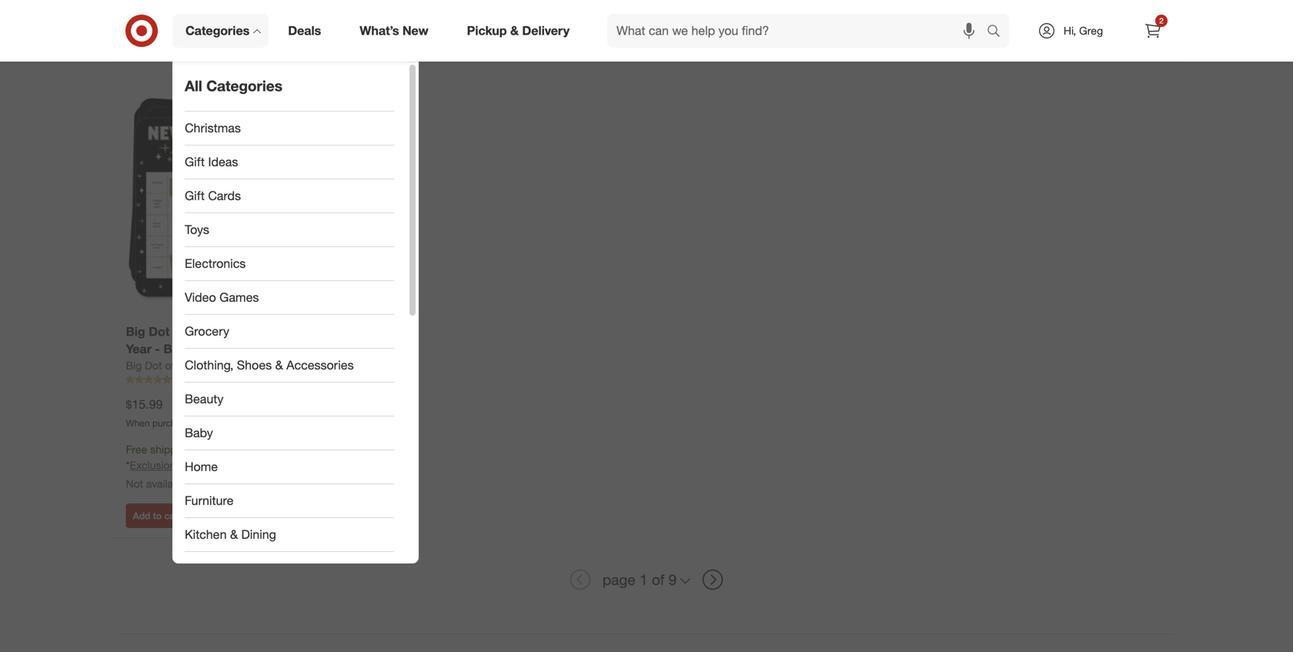 Task type: locate. For each thing, give the bounding box(es) containing it.
categories
[[186, 23, 250, 38], [206, 77, 283, 95]]

new
[[403, 23, 429, 38], [287, 324, 313, 339]]

&
[[510, 23, 519, 38], [275, 358, 283, 373], [230, 527, 238, 542], [270, 561, 277, 576]]

of inside 'link'
[[165, 359, 174, 372]]

clothing,
[[185, 358, 234, 373]]

cards
[[208, 188, 241, 203], [225, 342, 260, 357]]

dot inside big dot of happiness hello new year - bar bingo cards and markers - nye party bingo game - set of 18
[[149, 324, 170, 339]]

0 vertical spatial new
[[403, 23, 429, 38]]

1 horizontal spatial new
[[403, 23, 429, 38]]

0 vertical spatial of
[[173, 324, 185, 339]]

of up bar
[[173, 324, 185, 339]]

big inside big dot of happiness hello new year - bar bingo cards and markers - nye party bingo game - set of 18
[[126, 324, 145, 339]]

cards inside big dot of happiness hello new year - bar bingo cards and markers - nye party bingo game - set of 18
[[225, 342, 260, 357]]

of for big dot of happiness
[[165, 359, 174, 372]]

when
[[126, 417, 150, 429]]

- left set
[[126, 377, 131, 392]]

of for big dot of happiness hello new year - bar bingo cards and markers - nye party bingo game - set of 18
[[173, 324, 185, 339]]

electronics link
[[172, 247, 407, 281]]

available
[[146, 477, 188, 491]]

0 vertical spatial bingo
[[188, 342, 222, 357]]

deals link
[[275, 14, 340, 48]]

of down bar
[[165, 359, 174, 372]]

- left bar
[[155, 342, 160, 357]]

2 big from the top
[[126, 359, 142, 372]]

- up 18
[[177, 359, 182, 374]]

0 vertical spatial big
[[126, 324, 145, 339]]

dot inside 'link'
[[145, 359, 162, 372]]

happiness for big dot of happiness
[[177, 359, 229, 372]]

categories down nearby
[[186, 23, 250, 38]]

shoes
[[237, 358, 272, 373]]

christmas link
[[172, 112, 407, 146]]

cart
[[164, 34, 182, 45], [432, 34, 450, 45], [700, 34, 718, 45], [968, 34, 986, 45], [164, 510, 182, 522]]

dot up set
[[145, 359, 162, 372]]

of left 18
[[157, 377, 169, 392]]

-
[[155, 342, 160, 357], [177, 359, 182, 374], [126, 377, 131, 392]]

1 vertical spatial new
[[287, 324, 313, 339]]

to
[[153, 34, 162, 45], [421, 34, 430, 45], [689, 34, 698, 45], [957, 34, 966, 45], [153, 510, 162, 522]]

gift up toys
[[185, 188, 205, 203]]

& left dining
[[230, 527, 238, 542]]

cards up shoes
[[225, 342, 260, 357]]

dot for big dot of happiness hello new year - bar bingo cards and markers - nye party bingo game - set of 18
[[149, 324, 170, 339]]

check
[[126, 1, 157, 14]]

new right what's
[[403, 23, 429, 38]]

bingo
[[188, 342, 222, 357], [250, 359, 284, 374]]

2 gift from the top
[[185, 188, 205, 203]]

delivery
[[522, 23, 570, 38]]

cards down 'ideas'
[[208, 188, 241, 203]]

1 vertical spatial gift
[[185, 188, 205, 203]]

of
[[173, 324, 185, 339], [165, 359, 174, 372], [157, 377, 169, 392]]

0 vertical spatial happiness
[[188, 324, 250, 339]]

free
[[126, 443, 147, 456]]

free shipping with $35 orders* * exclusions apply. not available in stores
[[126, 443, 273, 491]]

big inside 'link'
[[126, 359, 142, 372]]

stores inside free shipping with $35 orders* * exclusions apply. not available in stores
[[202, 477, 232, 491]]

home
[[185, 459, 218, 474]]

gift left 'ideas'
[[185, 154, 205, 169]]

outdoor
[[185, 561, 230, 576]]

cards inside "gift cards" link
[[208, 188, 241, 203]]

happiness inside big dot of happiness hello new year - bar bingo cards and markers - nye party bingo game - set of 18
[[188, 324, 250, 339]]

kitchen
[[185, 527, 227, 542]]

2 vertical spatial of
[[157, 377, 169, 392]]

add to cart button
[[126, 27, 189, 52], [394, 27, 457, 52], [662, 27, 725, 52], [930, 27, 993, 52], [126, 504, 189, 528]]

stores
[[196, 1, 226, 14], [202, 477, 232, 491]]

0 vertical spatial stores
[[196, 1, 226, 14]]

big dot of happiness
[[126, 359, 229, 372]]

& right living
[[270, 561, 277, 576]]

happiness
[[188, 324, 250, 339], [177, 359, 229, 372]]

dot for big dot of happiness
[[145, 359, 162, 372]]

& inside pickup & delivery link
[[510, 23, 519, 38]]

kitchen & dining
[[185, 527, 276, 542]]

1 vertical spatial stores
[[202, 477, 232, 491]]

exclusions apply. button
[[130, 458, 213, 473]]

0 vertical spatial gift
[[185, 154, 205, 169]]

furniture link
[[172, 484, 407, 518]]

year
[[126, 342, 152, 357]]

0 horizontal spatial bingo
[[188, 342, 222, 357]]

& inside kitchen & dining link
[[230, 527, 238, 542]]

dot
[[149, 324, 170, 339], [145, 359, 162, 372]]

not
[[126, 477, 143, 491]]

gift
[[185, 154, 205, 169], [185, 188, 205, 203]]

grocery link
[[172, 315, 407, 349]]

0 vertical spatial cards
[[208, 188, 241, 203]]

add
[[133, 34, 150, 45], [401, 34, 418, 45], [669, 34, 686, 45], [937, 34, 954, 45], [133, 510, 150, 522]]

0 vertical spatial -
[[155, 342, 160, 357]]

pickup
[[467, 23, 507, 38]]

& right pickup
[[510, 23, 519, 38]]

new right hello
[[287, 324, 313, 339]]

exclusions
[[130, 459, 181, 472]]

& down and
[[275, 358, 283, 373]]

1 vertical spatial happiness
[[177, 359, 229, 372]]

2
[[1160, 16, 1164, 25]]

1 vertical spatial -
[[177, 359, 182, 374]]

*
[[126, 459, 130, 472]]

big up year
[[126, 324, 145, 339]]

18
[[172, 377, 186, 392]]

big down year
[[126, 359, 142, 372]]

categories right all
[[206, 77, 283, 95]]

& inside clothing, shoes & accessories link
[[275, 358, 283, 373]]

toys link
[[172, 213, 407, 247]]

0 vertical spatial dot
[[149, 324, 170, 339]]

1 vertical spatial big
[[126, 359, 142, 372]]

big
[[126, 324, 145, 339], [126, 359, 142, 372]]

big for big dot of happiness hello new year - bar bingo cards and markers - nye party bingo game - set of 18
[[126, 324, 145, 339]]

pickup & delivery
[[467, 23, 570, 38]]

gift cards
[[185, 188, 241, 203]]

set
[[134, 377, 154, 392]]

accessories
[[287, 358, 354, 373]]

orders*
[[238, 443, 273, 456]]

check nearby stores
[[126, 1, 226, 14]]

hi,
[[1064, 24, 1076, 37]]

1 big from the top
[[126, 324, 145, 339]]

home link
[[172, 450, 407, 484]]

0 horizontal spatial new
[[287, 324, 313, 339]]

game
[[287, 359, 322, 374]]

dot up bar
[[149, 324, 170, 339]]

1 vertical spatial cards
[[225, 342, 260, 357]]

deals
[[288, 23, 321, 38]]

big dot of happiness hello new year - bar bingo cards and markers - nye party bingo game - set of 18 image
[[126, 77, 363, 314], [126, 77, 363, 314]]

0 horizontal spatial -
[[126, 377, 131, 392]]

big dot of happiness hello new year - bar bingo cards and markers - nye party bingo game - set of 18
[[126, 324, 322, 392]]

$35
[[217, 443, 235, 456]]

stores right nearby
[[196, 1, 226, 14]]

furniture
[[185, 493, 234, 508]]

1 gift from the top
[[185, 154, 205, 169]]

gift ideas link
[[172, 146, 407, 179]]

bingo up clothing,
[[188, 342, 222, 357]]

add to cart
[[133, 34, 182, 45], [401, 34, 450, 45], [669, 34, 718, 45], [937, 34, 986, 45], [133, 510, 182, 522]]

hi, greg
[[1064, 24, 1103, 37]]

gift for gift ideas
[[185, 154, 205, 169]]

1 horizontal spatial bingo
[[250, 359, 284, 374]]

2 vertical spatial -
[[126, 377, 131, 392]]

happiness inside 'link'
[[177, 359, 229, 372]]

grocery
[[185, 324, 229, 339]]

gift for gift cards
[[185, 188, 205, 203]]

bingo down and
[[250, 359, 284, 374]]

1 vertical spatial of
[[165, 359, 174, 372]]

1 vertical spatial bingo
[[250, 359, 284, 374]]

outdoor living & garden link
[[172, 552, 407, 586]]

1 vertical spatial dot
[[145, 359, 162, 372]]

stores up 'furniture'
[[202, 477, 232, 491]]

in
[[191, 477, 199, 491]]



Task type: describe. For each thing, give the bounding box(es) containing it.
bar
[[164, 342, 184, 357]]

big dot of happiness link
[[126, 358, 229, 373]]

categories link
[[172, 14, 269, 48]]

and
[[264, 342, 286, 357]]

0 vertical spatial categories
[[186, 23, 250, 38]]

all categories
[[185, 77, 283, 95]]

shipping
[[150, 443, 191, 456]]

all
[[185, 77, 202, 95]]

video
[[185, 290, 216, 305]]

with
[[194, 443, 214, 456]]

what's
[[360, 23, 399, 38]]

apply.
[[184, 459, 213, 472]]

baby link
[[172, 417, 407, 450]]

pickup & delivery link
[[454, 14, 589, 48]]

beauty
[[185, 392, 224, 407]]

video games link
[[172, 281, 407, 315]]

$15.99 when purchased online
[[126, 397, 224, 429]]

search button
[[980, 14, 1017, 51]]

outdoor living & garden
[[185, 561, 322, 576]]

online
[[199, 417, 224, 429]]

purchased
[[152, 417, 196, 429]]

$15.99
[[126, 397, 163, 412]]

1 horizontal spatial -
[[155, 342, 160, 357]]

gift cards link
[[172, 179, 407, 213]]

stores inside button
[[196, 1, 226, 14]]

What can we help you find? suggestions appear below search field
[[607, 14, 991, 48]]

ideas
[[208, 154, 238, 169]]

beauty link
[[172, 383, 407, 417]]

clothing, shoes & accessories link
[[172, 349, 407, 383]]

dining
[[241, 527, 276, 542]]

toys
[[185, 222, 209, 237]]

electronics
[[185, 256, 246, 271]]

living
[[234, 561, 266, 576]]

gift ideas
[[185, 154, 238, 169]]

kitchen & dining link
[[172, 518, 407, 552]]

& inside outdoor living & garden link
[[270, 561, 277, 576]]

happiness for big dot of happiness hello new year - bar bingo cards and markers - nye party bingo game - set of 18
[[188, 324, 250, 339]]

video games
[[185, 290, 259, 305]]

hello
[[253, 324, 283, 339]]

search
[[980, 25, 1017, 40]]

nearby
[[160, 1, 193, 14]]

baby
[[185, 425, 213, 440]]

games
[[220, 290, 259, 305]]

new inside big dot of happiness hello new year - bar bingo cards and markers - nye party bingo game - set of 18
[[287, 324, 313, 339]]

big dot of happiness hello new year - bar bingo cards and markers - nye party bingo game - set of 18 link
[[126, 323, 327, 392]]

clothing, shoes & accessories
[[185, 358, 354, 373]]

big for big dot of happiness
[[126, 359, 142, 372]]

what's new
[[360, 23, 429, 38]]

markers
[[126, 359, 174, 374]]

2 horizontal spatial -
[[177, 359, 182, 374]]

party
[[215, 359, 246, 374]]

what's new link
[[347, 14, 448, 48]]

check nearby stores button
[[126, 0, 226, 15]]

2 link
[[1136, 14, 1170, 48]]

1 vertical spatial categories
[[206, 77, 283, 95]]

nye
[[186, 359, 211, 374]]

garden
[[281, 561, 322, 576]]

greg
[[1079, 24, 1103, 37]]

christmas
[[185, 121, 241, 136]]



Task type: vqa. For each thing, say whether or not it's contained in the screenshot.
Ruby
no



